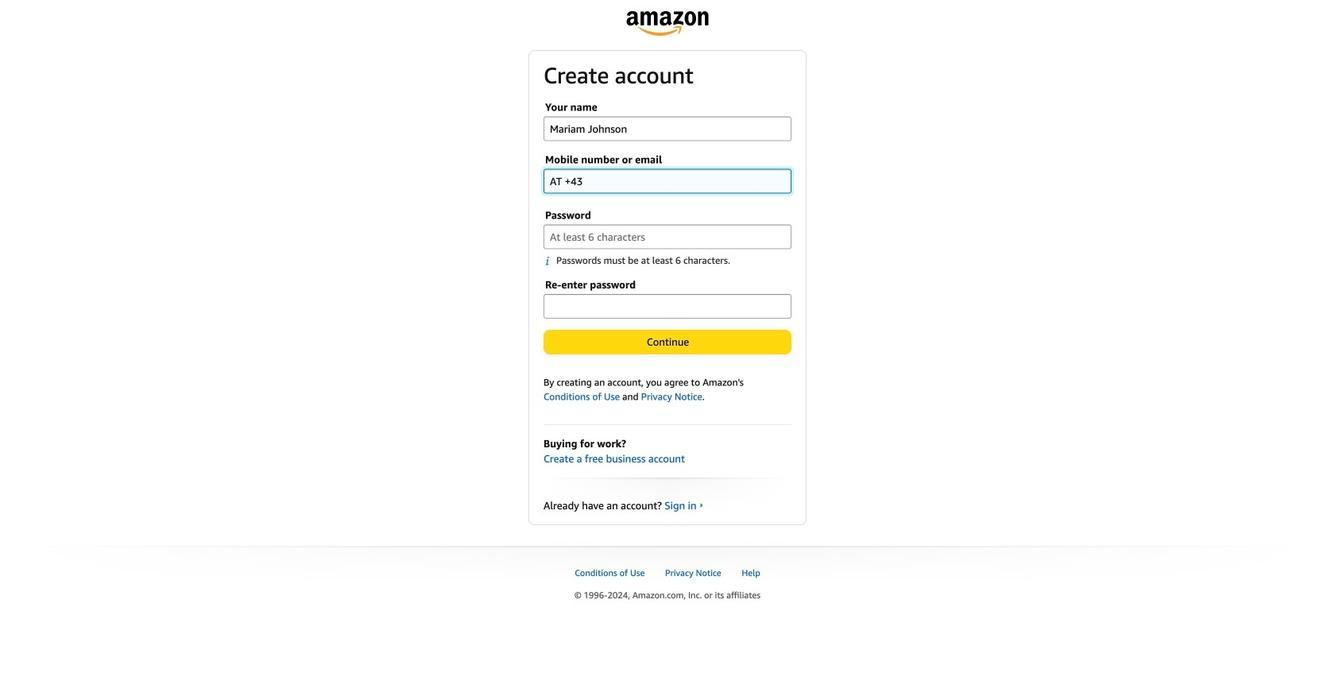 Task type: describe. For each thing, give the bounding box(es) containing it.
At least 6 characters password field
[[544, 225, 792, 249]]



Task type: vqa. For each thing, say whether or not it's contained in the screenshot.
5th checkbox image from the top
no



Task type: locate. For each thing, give the bounding box(es) containing it.
amazon image
[[627, 11, 709, 36]]

None email field
[[544, 169, 792, 194]]

None password field
[[544, 294, 792, 319]]

alert image
[[545, 256, 556, 266]]

First and last name text field
[[544, 117, 792, 141]]

None submit
[[545, 331, 791, 354]]



